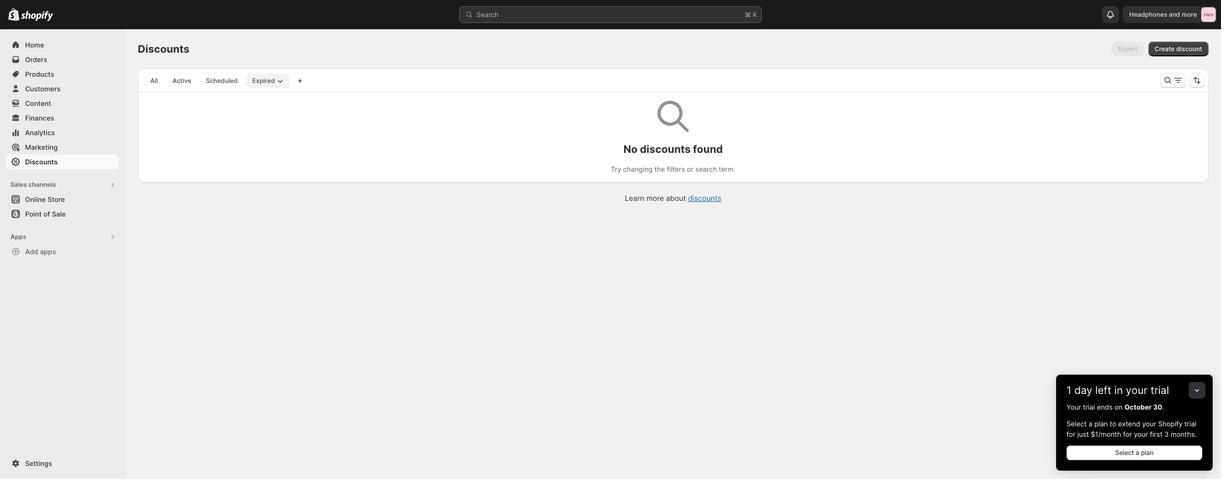 Task type: locate. For each thing, give the bounding box(es) containing it.
1 day left in your trial element
[[1057, 402, 1213, 471]]

1 horizontal spatial select
[[1116, 449, 1135, 457]]

1 horizontal spatial more
[[1182, 10, 1198, 18]]

0 vertical spatial discounts
[[138, 43, 190, 55]]

try changing the filters or search term.
[[611, 165, 736, 173]]

0 vertical spatial more
[[1182, 10, 1198, 18]]

settings
[[25, 459, 52, 468]]

0 vertical spatial your
[[1126, 384, 1148, 397]]

select down select a plan to extend your shopify trial for just $1/month for your first 3 months.
[[1116, 449, 1135, 457]]

in
[[1115, 384, 1123, 397]]

plan
[[1095, 420, 1108, 428], [1141, 449, 1154, 457]]

tab list
[[142, 73, 292, 88]]

left
[[1096, 384, 1112, 397]]

your trial ends on october 30 .
[[1067, 403, 1165, 411]]

discounts right about in the top right of the page
[[688, 194, 722, 203]]

trial right your
[[1084, 403, 1096, 411]]

more right and
[[1182, 10, 1198, 18]]

0 horizontal spatial a
[[1089, 420, 1093, 428]]

trial inside 1 day left in your trial dropdown button
[[1151, 384, 1170, 397]]

select inside select a plan to extend your shopify trial for just $1/month for your first 3 months.
[[1067, 420, 1087, 428]]

0 horizontal spatial shopify image
[[8, 8, 19, 21]]

point of sale
[[25, 210, 66, 218]]

online store link
[[6, 192, 119, 207]]

1
[[1067, 384, 1072, 397]]

months.
[[1171, 430, 1197, 439]]

plan up $1/month
[[1095, 420, 1108, 428]]

day
[[1075, 384, 1093, 397]]

shopify image
[[8, 8, 19, 21], [21, 11, 53, 21]]

extend
[[1119, 420, 1141, 428]]

more right learn
[[647, 194, 664, 203]]

for
[[1067, 430, 1076, 439], [1124, 430, 1133, 439]]

channels
[[28, 181, 56, 188]]

1 horizontal spatial discounts
[[138, 43, 190, 55]]

orders
[[25, 55, 47, 64]]

a down select a plan to extend your shopify trial for just $1/month for your first 3 months.
[[1136, 449, 1140, 457]]

0 horizontal spatial select
[[1067, 420, 1087, 428]]

your up first
[[1143, 420, 1157, 428]]

1 horizontal spatial for
[[1124, 430, 1133, 439]]

add apps button
[[6, 244, 119, 259]]

1 vertical spatial discounts
[[25, 158, 58, 166]]

content link
[[6, 96, 119, 111]]

headphones and more image
[[1202, 7, 1216, 22]]

select up just
[[1067, 420, 1087, 428]]

apps
[[10, 233, 26, 241]]

for down extend
[[1124, 430, 1133, 439]]

1 vertical spatial a
[[1136, 449, 1140, 457]]

2 for from the left
[[1124, 430, 1133, 439]]

0 vertical spatial select
[[1067, 420, 1087, 428]]

1 horizontal spatial trial
[[1151, 384, 1170, 397]]

your
[[1126, 384, 1148, 397], [1143, 420, 1157, 428], [1134, 430, 1149, 439]]

scheduled link
[[200, 74, 244, 88]]

2 horizontal spatial trial
[[1185, 420, 1197, 428]]

the
[[655, 165, 665, 173]]

headphones and more
[[1130, 10, 1198, 18]]

1 vertical spatial select
[[1116, 449, 1135, 457]]

discounts up the
[[640, 143, 691, 156]]

2 vertical spatial your
[[1134, 430, 1149, 439]]

a up just
[[1089, 420, 1093, 428]]

all link
[[144, 74, 164, 88]]

0 horizontal spatial plan
[[1095, 420, 1108, 428]]

more
[[1182, 10, 1198, 18], [647, 194, 664, 203]]

filters
[[667, 165, 685, 173]]

found
[[693, 143, 723, 156]]

search
[[477, 10, 499, 19]]

add apps
[[25, 247, 56, 256]]

of
[[44, 210, 50, 218]]

discounts up all
[[138, 43, 190, 55]]

0 vertical spatial a
[[1089, 420, 1093, 428]]

export button
[[1112, 42, 1145, 56]]

trial
[[1151, 384, 1170, 397], [1084, 403, 1096, 411], [1185, 420, 1197, 428]]

to
[[1110, 420, 1117, 428]]

select a plan to extend your shopify trial for just $1/month for your first 3 months.
[[1067, 420, 1197, 439]]

your up "october"
[[1126, 384, 1148, 397]]

1 horizontal spatial plan
[[1141, 449, 1154, 457]]

a
[[1089, 420, 1093, 428], [1136, 449, 1140, 457]]

your
[[1067, 403, 1082, 411]]

0 vertical spatial plan
[[1095, 420, 1108, 428]]

1 vertical spatial more
[[647, 194, 664, 203]]

trial up months.
[[1185, 420, 1197, 428]]

1 vertical spatial plan
[[1141, 449, 1154, 457]]

trial up 30
[[1151, 384, 1170, 397]]

point of sale link
[[6, 207, 119, 221]]

0 vertical spatial trial
[[1151, 384, 1170, 397]]

customers
[[25, 85, 61, 93]]

your inside dropdown button
[[1126, 384, 1148, 397]]

learn
[[625, 194, 645, 203]]

0 horizontal spatial more
[[647, 194, 664, 203]]

select
[[1067, 420, 1087, 428], [1116, 449, 1135, 457]]

0 horizontal spatial for
[[1067, 430, 1076, 439]]

finances link
[[6, 111, 119, 125]]

0 horizontal spatial trial
[[1084, 403, 1096, 411]]

on
[[1115, 403, 1123, 411]]

for left just
[[1067, 430, 1076, 439]]

your left first
[[1134, 430, 1149, 439]]

term.
[[719, 165, 736, 173]]

select a plan link
[[1067, 446, 1203, 460]]

online store
[[25, 195, 65, 204]]

discounts down 'marketing' at the top of page
[[25, 158, 58, 166]]

a inside select a plan to extend your shopify trial for just $1/month for your first 3 months.
[[1089, 420, 1093, 428]]

2 vertical spatial trial
[[1185, 420, 1197, 428]]

1 horizontal spatial a
[[1136, 449, 1140, 457]]

plan inside select a plan to extend your shopify trial for just $1/month for your first 3 months.
[[1095, 420, 1108, 428]]

plan down first
[[1141, 449, 1154, 457]]

discounts
[[138, 43, 190, 55], [25, 158, 58, 166]]

sale
[[52, 210, 66, 218]]

discounts
[[640, 143, 691, 156], [688, 194, 722, 203]]

home
[[25, 41, 44, 49]]



Task type: vqa. For each thing, say whether or not it's contained in the screenshot.
Apps button in the left of the page
yes



Task type: describe. For each thing, give the bounding box(es) containing it.
headphones
[[1130, 10, 1168, 18]]

learn more about discounts
[[625, 194, 722, 203]]

30
[[1154, 403, 1163, 411]]

3
[[1165, 430, 1169, 439]]

active
[[172, 77, 191, 85]]

apps
[[40, 247, 56, 256]]

or
[[687, 165, 694, 173]]

0 horizontal spatial discounts
[[25, 158, 58, 166]]

settings link
[[6, 456, 119, 471]]

about
[[666, 194, 686, 203]]

expired
[[252, 77, 275, 85]]

1 horizontal spatial shopify image
[[21, 11, 53, 21]]

⌘
[[745, 10, 751, 19]]

marketing
[[25, 143, 58, 151]]

sales
[[10, 181, 27, 188]]

a for select a plan to extend your shopify trial for just $1/month for your first 3 months.
[[1089, 420, 1093, 428]]

sales channels
[[10, 181, 56, 188]]

tab list containing all
[[142, 73, 292, 88]]

trial inside select a plan to extend your shopify trial for just $1/month for your first 3 months.
[[1185, 420, 1197, 428]]

discount
[[1177, 45, 1203, 53]]

and
[[1169, 10, 1181, 18]]

no
[[624, 143, 638, 156]]

products
[[25, 70, 54, 78]]

products link
[[6, 67, 119, 81]]

finances
[[25, 114, 54, 122]]

$1/month
[[1091, 430, 1122, 439]]

k
[[753, 10, 758, 19]]

marketing link
[[6, 140, 119, 155]]

export
[[1119, 45, 1138, 53]]

1 day left in your trial button
[[1057, 375, 1213, 397]]

no discounts found
[[624, 143, 723, 156]]

analytics link
[[6, 125, 119, 140]]

october
[[1125, 403, 1152, 411]]

apps button
[[6, 230, 119, 244]]

1 vertical spatial your
[[1143, 420, 1157, 428]]

online
[[25, 195, 46, 204]]

discounts link
[[688, 194, 722, 203]]

online store button
[[0, 192, 125, 207]]

point
[[25, 210, 42, 218]]

⌘ k
[[745, 10, 758, 19]]

create discount button
[[1149, 42, 1209, 56]]

search
[[696, 165, 717, 173]]

add
[[25, 247, 38, 256]]

just
[[1078, 430, 1089, 439]]

plan for select a plan to extend your shopify trial for just $1/month for your first 3 months.
[[1095, 420, 1108, 428]]

content
[[25, 99, 51, 108]]

a for select a plan
[[1136, 449, 1140, 457]]

0 vertical spatial discounts
[[640, 143, 691, 156]]

store
[[48, 195, 65, 204]]

empty search results image
[[658, 101, 689, 132]]

scheduled
[[206, 77, 238, 85]]

customers link
[[6, 81, 119, 96]]

discounts link
[[6, 155, 119, 169]]

home link
[[6, 38, 119, 52]]

expired button
[[246, 74, 290, 88]]

shopify
[[1159, 420, 1183, 428]]

create discount
[[1155, 45, 1203, 53]]

all
[[150, 77, 158, 85]]

sales channels button
[[6, 178, 119, 192]]

first
[[1151, 430, 1163, 439]]

select for select a plan to extend your shopify trial for just $1/month for your first 3 months.
[[1067, 420, 1087, 428]]

select a plan
[[1116, 449, 1154, 457]]

plan for select a plan
[[1141, 449, 1154, 457]]

1 for from the left
[[1067, 430, 1076, 439]]

changing
[[623, 165, 653, 173]]

1 day left in your trial
[[1067, 384, 1170, 397]]

.
[[1163, 403, 1165, 411]]

1 vertical spatial trial
[[1084, 403, 1096, 411]]

point of sale button
[[0, 207, 125, 221]]

create
[[1155, 45, 1175, 53]]

analytics
[[25, 128, 55, 137]]

select for select a plan
[[1116, 449, 1135, 457]]

try
[[611, 165, 622, 173]]

1 vertical spatial discounts
[[688, 194, 722, 203]]

orders link
[[6, 52, 119, 67]]

ends
[[1097, 403, 1113, 411]]

active link
[[166, 74, 198, 88]]



